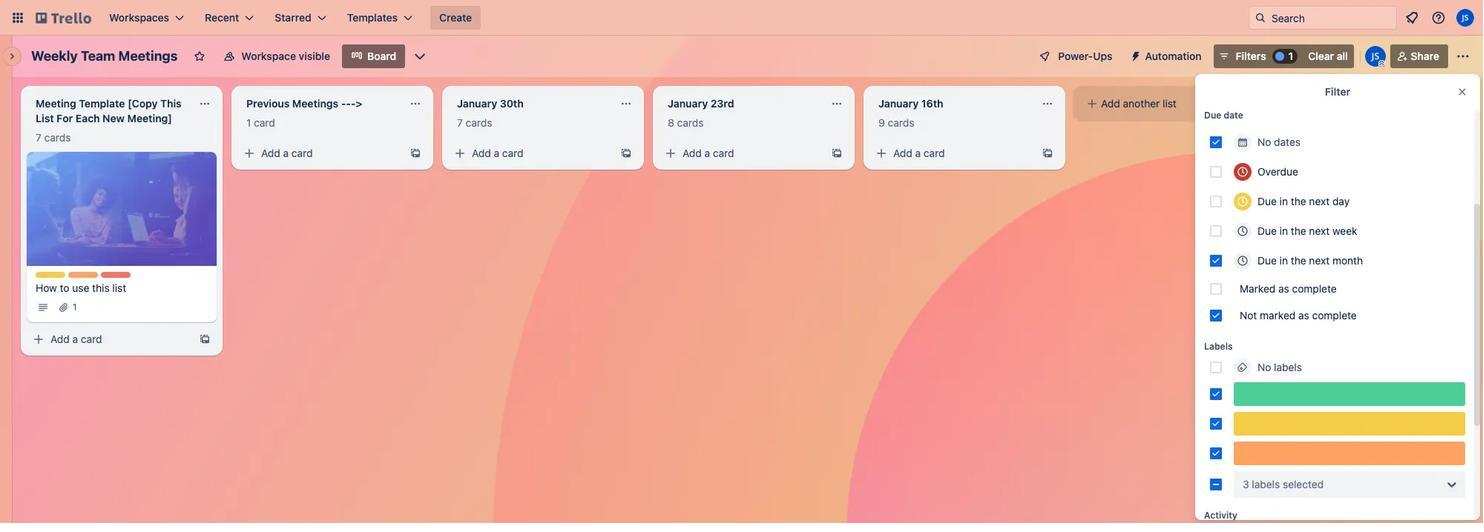 Task type: vqa. For each thing, say whether or not it's contained in the screenshot.
Click to unstar Design Huddle . It will be removed from your starred list. Image
no



Task type: locate. For each thing, give the bounding box(es) containing it.
card for 7 cards
[[502, 147, 523, 160]]

sm image for automation button
[[1124, 45, 1145, 65]]

add a card link down "january 23rd" text field
[[659, 143, 825, 164]]

jacob simon (jacobsimon16) image
[[1456, 9, 1474, 27], [1365, 46, 1386, 67]]

workspace visible
[[241, 50, 330, 62]]

1 horizontal spatial create from template… image
[[410, 148, 421, 160]]

0 vertical spatial 7 cards
[[457, 116, 492, 129]]

0 horizontal spatial 1
[[73, 302, 77, 313]]

a down january 30th text field
[[494, 147, 499, 160]]

another
[[1123, 97, 1160, 110]]

create
[[439, 11, 472, 24]]

cards for january 30th text field
[[466, 116, 492, 129]]

power-
[[1058, 50, 1093, 62]]

power-ups button
[[1028, 45, 1121, 68]]

1 vertical spatial list
[[112, 282, 126, 294]]

star or unstar board image
[[194, 50, 206, 62]]

1 vertical spatial no
[[1258, 361, 1271, 374]]

7 cards for meeting template [copy this list for each new meeting] text field
[[36, 131, 71, 144]]

weekly
[[31, 48, 78, 64]]

8 cards
[[668, 116, 704, 129]]

marked
[[1240, 283, 1275, 295]]

7 cards down meeting template [copy this list for each new meeting] text field
[[36, 131, 71, 144]]

automation button
[[1124, 45, 1211, 68]]

sm image down 1 card
[[242, 146, 257, 161]]

card for 1 card
[[291, 147, 313, 160]]

add down january 30th text field
[[472, 147, 491, 160]]

list right another
[[1163, 97, 1177, 110]]

add for 7 cards
[[472, 147, 491, 160]]

the for day
[[1291, 195, 1306, 208]]

jacob simon (jacobsimon16) image right all
[[1365, 46, 1386, 67]]

next left week
[[1309, 225, 1330, 237]]

show menu image
[[1456, 49, 1470, 64]]

1 vertical spatial labels
[[1252, 479, 1280, 491]]

2 vertical spatial in
[[1280, 254, 1288, 267]]

2 the from the top
[[1291, 225, 1306, 237]]

card for 9 cards
[[924, 147, 945, 160]]

1 card
[[246, 116, 275, 129]]

1 no from the top
[[1258, 136, 1271, 148]]

2 create from template… image from the left
[[831, 148, 843, 160]]

no labels
[[1258, 361, 1302, 374]]

add a card down 8 cards
[[683, 147, 734, 160]]

due down due in the next day
[[1258, 225, 1277, 237]]

workspaces
[[109, 11, 169, 24]]

1 vertical spatial next
[[1309, 225, 1330, 237]]

add a card down january 30th text field
[[472, 147, 523, 160]]

0 horizontal spatial jacob simon (jacobsimon16) image
[[1365, 46, 1386, 67]]

cards for meeting template [copy this list for each new meeting] text field
[[44, 131, 71, 144]]

1 horizontal spatial jacob simon (jacobsimon16) image
[[1456, 9, 1474, 27]]

0 vertical spatial next
[[1309, 195, 1330, 208]]

create from template… image
[[410, 148, 421, 160], [1042, 148, 1053, 160], [199, 334, 211, 345]]

due left the date on the top of the page
[[1204, 110, 1221, 121]]

in
[[1280, 195, 1288, 208], [1280, 225, 1288, 237], [1280, 254, 1288, 267]]

1 vertical spatial as
[[1298, 309, 1309, 322]]

cards right the 9
[[888, 116, 914, 129]]

a down previous meetings ---> text field
[[283, 147, 289, 160]]

complete down due in the next month
[[1292, 283, 1337, 295]]

1 horizontal spatial create from template… image
[[831, 148, 843, 160]]

0 vertical spatial in
[[1280, 195, 1288, 208]]

a
[[283, 147, 289, 160], [494, 147, 499, 160], [704, 147, 710, 160], [915, 147, 921, 160], [72, 333, 78, 345]]

add down 9 cards
[[893, 147, 912, 160]]

marked as complete
[[1240, 283, 1337, 295]]

list
[[1163, 97, 1177, 110], [112, 282, 126, 294]]

add a card link down january 30th text field
[[448, 143, 614, 164]]

add left another
[[1101, 97, 1120, 110]]

sm image inside add another list link
[[1085, 96, 1099, 111]]

1 create from template… image from the left
[[620, 148, 632, 160]]

the up due in the next week
[[1291, 195, 1306, 208]]

cards for january 16th text box
[[888, 116, 914, 129]]

1 vertical spatial 1
[[246, 116, 251, 129]]

add a card link for 7 cards
[[448, 143, 614, 164]]

sm image for 8 cards
[[663, 146, 678, 161]]

1 in from the top
[[1280, 195, 1288, 208]]

add a card down 1 card
[[261, 147, 313, 160]]

weekly team meetings
[[31, 48, 178, 64]]

add a card
[[261, 147, 313, 160], [472, 147, 523, 160], [683, 147, 734, 160], [893, 147, 945, 160], [50, 333, 102, 345]]

Meeting Template [Copy This List For Each New Meeting] text field
[[27, 92, 190, 131]]

8
[[668, 116, 674, 129]]

sm image left add another list
[[1085, 96, 1099, 111]]

color: yellow, title: none element
[[1234, 412, 1465, 436]]

1 horizontal spatial 7 cards
[[457, 116, 492, 129]]

1 vertical spatial in
[[1280, 225, 1288, 237]]

0 horizontal spatial as
[[1278, 283, 1289, 295]]

no for no dates
[[1258, 136, 1271, 148]]

next for month
[[1309, 254, 1330, 267]]

7 cards down january 30th text field
[[457, 116, 492, 129]]

7 for january 30th text field
[[457, 116, 463, 129]]

the
[[1291, 195, 1306, 208], [1291, 225, 1306, 237], [1291, 254, 1306, 267]]

sm image for add a card link under this
[[31, 332, 46, 347]]

the down due in the next day
[[1291, 225, 1306, 237]]

sm image inside automation button
[[1124, 45, 1145, 65]]

next left month
[[1309, 254, 1330, 267]]

as
[[1278, 283, 1289, 295], [1298, 309, 1309, 322]]

0 vertical spatial complete
[[1292, 283, 1337, 295]]

1
[[1288, 50, 1293, 62], [246, 116, 251, 129], [73, 302, 77, 313]]

no down marked
[[1258, 361, 1271, 374]]

next left day
[[1309, 195, 1330, 208]]

1 left clear
[[1288, 50, 1293, 62]]

sm image down the 9
[[874, 146, 889, 161]]

1 vertical spatial the
[[1291, 225, 1306, 237]]

January 30th text field
[[448, 92, 611, 116]]

due for due date
[[1204, 110, 1221, 121]]

2 in from the top
[[1280, 225, 1288, 237]]

labels
[[1274, 361, 1302, 374], [1252, 479, 1280, 491]]

visible
[[299, 50, 330, 62]]

add a card down use
[[50, 333, 102, 345]]

1 next from the top
[[1309, 195, 1330, 208]]

create from template… image
[[620, 148, 632, 160], [831, 148, 843, 160]]

2 next from the top
[[1309, 225, 1330, 237]]

in down overdue
[[1280, 195, 1288, 208]]

labels for 3
[[1252, 479, 1280, 491]]

clear all button
[[1302, 45, 1354, 68]]

primary element
[[0, 0, 1483, 36]]

add for 1 card
[[261, 147, 280, 160]]

0 horizontal spatial 7 cards
[[36, 131, 71, 144]]

2 horizontal spatial create from template… image
[[1042, 148, 1053, 160]]

1 vertical spatial jacob simon (jacobsimon16) image
[[1365, 46, 1386, 67]]

a for 8 cards
[[704, 147, 710, 160]]

create from template… image for 8 cards
[[831, 148, 843, 160]]

next
[[1309, 195, 1330, 208], [1309, 225, 1330, 237], [1309, 254, 1330, 267]]

no for no labels
[[1258, 361, 1271, 374]]

add a card link
[[237, 143, 404, 164], [448, 143, 614, 164], [659, 143, 825, 164], [869, 143, 1036, 164], [27, 329, 193, 350]]

0 vertical spatial 7
[[457, 116, 463, 129]]

list right this
[[112, 282, 126, 294]]

due
[[1204, 110, 1221, 121], [1258, 195, 1277, 208], [1258, 225, 1277, 237], [1258, 254, 1277, 267]]

in down due in the next day
[[1280, 225, 1288, 237]]

in up marked as complete
[[1280, 254, 1288, 267]]

2 vertical spatial next
[[1309, 254, 1330, 267]]

dates
[[1274, 136, 1301, 148]]

due down overdue
[[1258, 195, 1277, 208]]

complete
[[1292, 283, 1337, 295], [1312, 309, 1357, 322]]

sm image for 9 cards
[[874, 146, 889, 161]]

a down january 16th text box
[[915, 147, 921, 160]]

search image
[[1255, 12, 1266, 24]]

add down "to"
[[50, 333, 70, 345]]

Board name text field
[[24, 45, 185, 68]]

due in the next week
[[1258, 225, 1357, 237]]

2 vertical spatial the
[[1291, 254, 1306, 267]]

0 horizontal spatial 7
[[36, 131, 41, 144]]

1 the from the top
[[1291, 195, 1306, 208]]

cards
[[466, 116, 492, 129], [677, 116, 704, 129], [888, 116, 914, 129], [44, 131, 71, 144]]

customize views image
[[413, 49, 427, 64]]

cards down meeting template [copy this list for each new meeting] text field
[[44, 131, 71, 144]]

labels down not marked as complete
[[1274, 361, 1302, 374]]

add a card link down this
[[27, 329, 193, 350]]

cards down january 30th text field
[[466, 116, 492, 129]]

day
[[1332, 195, 1350, 208]]

3 the from the top
[[1291, 254, 1306, 267]]

January 16th text field
[[869, 92, 1033, 116]]

activity
[[1204, 510, 1237, 522]]

workspaces button
[[100, 6, 193, 30]]

due in the next day
[[1258, 195, 1350, 208]]

filters
[[1236, 50, 1266, 62]]

labels right 3
[[1252, 479, 1280, 491]]

create from template… image for 9 cards
[[1042, 148, 1053, 160]]

1 down use
[[73, 302, 77, 313]]

add a card link for 9 cards
[[869, 143, 1036, 164]]

0 horizontal spatial create from template… image
[[620, 148, 632, 160]]

add a card for 7 cards
[[472, 147, 523, 160]]

2 no from the top
[[1258, 361, 1271, 374]]

1 down workspace
[[246, 116, 251, 129]]

close popover image
[[1456, 86, 1468, 98]]

how
[[36, 282, 57, 294]]

add a card link down january 16th text box
[[869, 143, 1036, 164]]

jacob simon (jacobsimon16) image right open information menu image
[[1456, 9, 1474, 27]]

add
[[1101, 97, 1120, 110], [261, 147, 280, 160], [472, 147, 491, 160], [683, 147, 702, 160], [893, 147, 912, 160], [50, 333, 70, 345]]

1 vertical spatial 7 cards
[[36, 131, 71, 144]]

this
[[92, 282, 110, 294]]

0 vertical spatial no
[[1258, 136, 1271, 148]]

add down 8 cards
[[683, 147, 702, 160]]

due up marked
[[1258, 254, 1277, 267]]

0 vertical spatial labels
[[1274, 361, 1302, 374]]

0 vertical spatial the
[[1291, 195, 1306, 208]]

1 vertical spatial 7
[[36, 131, 41, 144]]

this member is an admin of this board. image
[[1378, 60, 1385, 67]]

complete down marked as complete
[[1312, 309, 1357, 322]]

the for month
[[1291, 254, 1306, 267]]

Search field
[[1266, 7, 1396, 29]]

no left dates at the right top of page
[[1258, 136, 1271, 148]]

3 in from the top
[[1280, 254, 1288, 267]]

board
[[367, 50, 396, 62]]

team
[[81, 48, 115, 64]]

1 horizontal spatial 7
[[457, 116, 463, 129]]

no
[[1258, 136, 1271, 148], [1258, 361, 1271, 374]]

9
[[878, 116, 885, 129]]

sm image
[[1085, 96, 1099, 111], [242, 146, 257, 161], [663, 146, 678, 161], [874, 146, 889, 161]]

add a card link for 8 cards
[[659, 143, 825, 164]]

add a card link down previous meetings ---> text field
[[237, 143, 404, 164]]

a down "january 23rd" text field
[[704, 147, 710, 160]]

card
[[254, 116, 275, 129], [291, 147, 313, 160], [502, 147, 523, 160], [713, 147, 734, 160], [924, 147, 945, 160], [81, 333, 102, 345]]

0 vertical spatial list
[[1163, 97, 1177, 110]]

next for day
[[1309, 195, 1330, 208]]

3 next from the top
[[1309, 254, 1330, 267]]

card for 8 cards
[[713, 147, 734, 160]]

2 horizontal spatial 1
[[1288, 50, 1293, 62]]

cards right "8"
[[677, 116, 704, 129]]

Previous Meetings ---> text field
[[237, 92, 401, 116]]

7
[[457, 116, 463, 129], [36, 131, 41, 144]]

sm image
[[1124, 45, 1145, 65], [453, 146, 467, 161], [36, 300, 50, 315], [56, 300, 71, 315], [31, 332, 46, 347]]

add a card for 1 card
[[261, 147, 313, 160]]

3 labels selected
[[1243, 479, 1324, 491]]

the up marked as complete
[[1291, 254, 1306, 267]]

next for week
[[1309, 225, 1330, 237]]

7 cards
[[457, 116, 492, 129], [36, 131, 71, 144]]

templates
[[347, 11, 398, 24]]

0 horizontal spatial list
[[112, 282, 126, 294]]

add a card down 9 cards
[[893, 147, 945, 160]]

add down 1 card
[[261, 147, 280, 160]]

sm image down "8"
[[663, 146, 678, 161]]



Task type: describe. For each thing, give the bounding box(es) containing it.
month
[[1332, 254, 1363, 267]]

recent
[[205, 11, 239, 24]]

recent button
[[196, 6, 263, 30]]

how to use this list
[[36, 282, 126, 294]]

power-ups
[[1058, 50, 1112, 62]]

add another list link
[[1079, 92, 1269, 116]]

a for 9 cards
[[915, 147, 921, 160]]

1 horizontal spatial list
[[1163, 97, 1177, 110]]

use
[[72, 282, 89, 294]]

starred button
[[266, 6, 335, 30]]

add a card for 8 cards
[[683, 147, 734, 160]]

in for due in the next month
[[1280, 254, 1288, 267]]

due in the next month
[[1258, 254, 1363, 267]]

sm image for 1 card
[[242, 146, 257, 161]]

workspace
[[241, 50, 296, 62]]

1 horizontal spatial 1
[[246, 116, 251, 129]]

clear
[[1308, 50, 1334, 62]]

a for 1 card
[[283, 147, 289, 160]]

due for due in the next week
[[1258, 225, 1277, 237]]

selected
[[1283, 479, 1324, 491]]

2 vertical spatial 1
[[73, 302, 77, 313]]

9 cards
[[878, 116, 914, 129]]

7 for meeting template [copy this list for each new meeting] text field
[[36, 131, 41, 144]]

cards for "january 23rd" text field
[[677, 116, 704, 129]]

a down use
[[72, 333, 78, 345]]

workspace visible button
[[215, 45, 339, 68]]

create from template… image for 7 cards
[[620, 148, 632, 160]]

0 horizontal spatial create from template… image
[[199, 334, 211, 345]]

templates button
[[338, 6, 421, 30]]

open information menu image
[[1431, 10, 1446, 25]]

color: green, title: none element
[[1234, 383, 1465, 407]]

overdue
[[1258, 165, 1298, 178]]

starred
[[275, 11, 311, 24]]

not
[[1240, 309, 1257, 322]]

labels
[[1204, 341, 1233, 352]]

the for week
[[1291, 225, 1306, 237]]

January 23rd text field
[[659, 92, 822, 116]]

sm image for add a card link corresponding to 7 cards
[[453, 146, 467, 161]]

ups
[[1093, 50, 1112, 62]]

date
[[1224, 110, 1243, 121]]

due date
[[1204, 110, 1243, 121]]

filter
[[1325, 85, 1350, 98]]

in for due in the next week
[[1280, 225, 1288, 237]]

due for due in the next day
[[1258, 195, 1277, 208]]

back to home image
[[36, 6, 91, 30]]

clear all
[[1308, 50, 1348, 62]]

labels for no
[[1274, 361, 1302, 374]]

not marked as complete
[[1240, 309, 1357, 322]]

add inside add another list link
[[1101, 97, 1120, 110]]

board link
[[342, 45, 405, 68]]

color: orange, title: none element
[[1234, 442, 1465, 466]]

to
[[60, 282, 69, 294]]

add for 9 cards
[[893, 147, 912, 160]]

create from template… image for 1 card
[[410, 148, 421, 160]]

3
[[1243, 479, 1249, 491]]

0 vertical spatial 1
[[1288, 50, 1293, 62]]

in for due in the next day
[[1280, 195, 1288, 208]]

meetings
[[118, 48, 178, 64]]

add a card for 9 cards
[[893, 147, 945, 160]]

0 vertical spatial as
[[1278, 283, 1289, 295]]

marked
[[1260, 309, 1296, 322]]

1 horizontal spatial as
[[1298, 309, 1309, 322]]

add another list
[[1101, 97, 1177, 110]]

1 vertical spatial complete
[[1312, 309, 1357, 322]]

add a card link for 1 card
[[237, 143, 404, 164]]

add for 8 cards
[[683, 147, 702, 160]]

due for due in the next month
[[1258, 254, 1277, 267]]

7 cards for january 30th text field
[[457, 116, 492, 129]]

automation
[[1145, 50, 1202, 62]]

week
[[1332, 225, 1357, 237]]

create button
[[430, 6, 481, 30]]

no dates
[[1258, 136, 1301, 148]]

all
[[1337, 50, 1348, 62]]

share
[[1411, 50, 1439, 62]]

share button
[[1390, 45, 1448, 68]]

0 notifications image
[[1403, 9, 1421, 27]]

0 vertical spatial jacob simon (jacobsimon16) image
[[1456, 9, 1474, 27]]

a for 7 cards
[[494, 147, 499, 160]]



